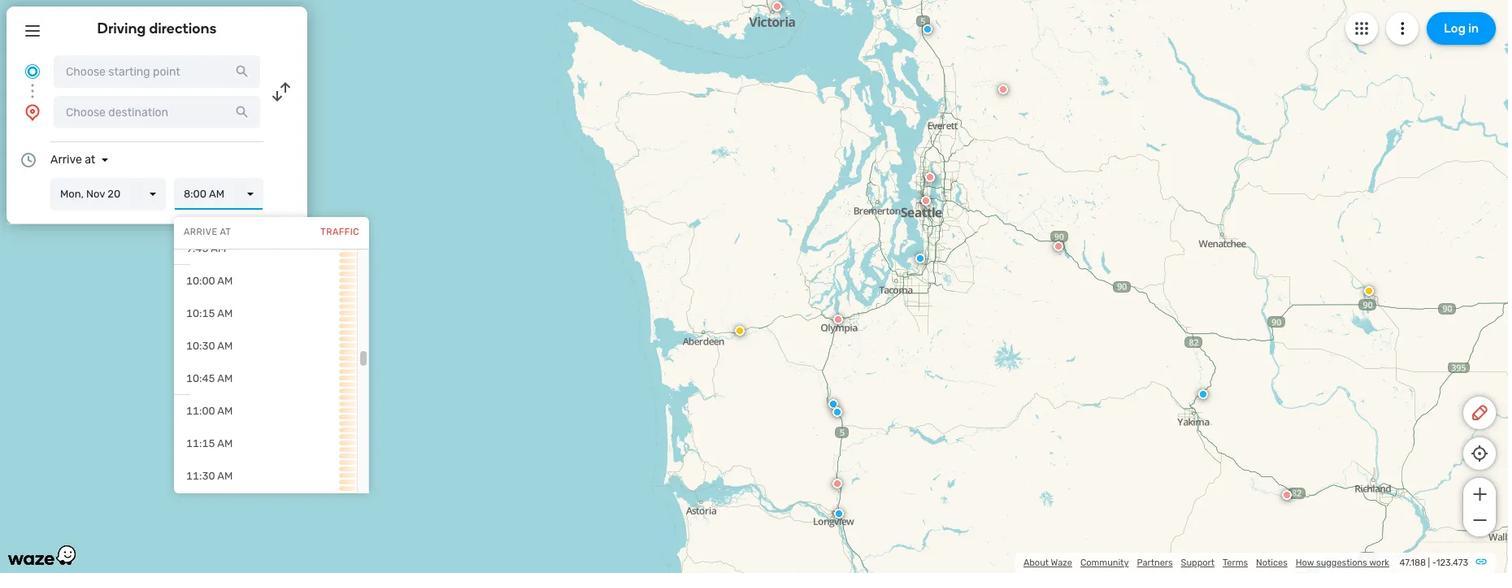 Task type: vqa. For each thing, say whether or not it's contained in the screenshot.
Zoom in Image
yes



Task type: describe. For each thing, give the bounding box(es) containing it.
driving
[[97, 20, 146, 37]]

about waze community partners support terms notices how suggestions work
[[1024, 558, 1390, 569]]

hazard image
[[1365, 286, 1375, 296]]

11:15 am
[[186, 438, 233, 450]]

clock image
[[19, 150, 38, 170]]

47.188 | -123.473
[[1400, 558, 1469, 569]]

mon, nov 20
[[60, 188, 121, 200]]

support link
[[1182, 558, 1215, 569]]

am for 11:30 am
[[217, 470, 233, 482]]

11:15
[[186, 438, 215, 450]]

link image
[[1476, 556, 1489, 569]]

1 horizontal spatial at
[[220, 227, 231, 238]]

waze
[[1051, 558, 1073, 569]]

10:45 am option
[[174, 363, 357, 395]]

am for 11:15 am
[[217, 438, 233, 450]]

pencil image
[[1471, 403, 1490, 423]]

10:45
[[186, 373, 215, 385]]

11:45
[[186, 503, 215, 515]]

terms
[[1223, 558, 1249, 569]]

am for 9:45 am
[[211, 242, 226, 255]]

-
[[1433, 558, 1437, 569]]

10:15 am
[[186, 307, 233, 320]]

mon,
[[60, 188, 84, 200]]

10:45 am
[[186, 373, 233, 385]]

8:00 am list box
[[174, 178, 264, 211]]

20
[[108, 188, 121, 200]]

am for 10:45 am
[[217, 373, 233, 385]]

how suggestions work link
[[1296, 558, 1390, 569]]

support
[[1182, 558, 1215, 569]]

11:00
[[186, 405, 215, 417]]

0 horizontal spatial police image
[[829, 399, 839, 409]]

Choose destination text field
[[54, 96, 260, 129]]

11:45 am
[[186, 503, 233, 515]]

2 vertical spatial road closed image
[[833, 479, 843, 489]]

about waze link
[[1024, 558, 1073, 569]]

10:00 am option
[[174, 265, 357, 298]]

0 vertical spatial arrive
[[50, 153, 82, 167]]

suggestions
[[1317, 558, 1368, 569]]

notices
[[1257, 558, 1288, 569]]

1 vertical spatial police image
[[866, 305, 876, 315]]

am for 8:00 am
[[209, 188, 224, 200]]

notices link
[[1257, 558, 1288, 569]]

10:30 am option
[[174, 330, 357, 363]]

1 horizontal spatial arrive
[[184, 227, 218, 238]]

47.188
[[1400, 558, 1427, 569]]

community
[[1081, 558, 1129, 569]]



Task type: locate. For each thing, give the bounding box(es) containing it.
driving directions
[[97, 20, 217, 37]]

at up mon, nov 20
[[85, 153, 95, 167]]

at
[[85, 153, 95, 167], [220, 227, 231, 238]]

0 vertical spatial at
[[85, 153, 95, 167]]

10:15 am option
[[174, 298, 357, 330]]

arrive up mon,
[[50, 153, 82, 167]]

1 vertical spatial road closed image
[[785, 318, 795, 328]]

10:00 am
[[186, 275, 233, 287]]

0 horizontal spatial arrive
[[50, 153, 82, 167]]

11:00 am option
[[174, 395, 357, 428]]

10:00
[[186, 275, 215, 287]]

am right 10:00
[[217, 275, 233, 287]]

|
[[1429, 558, 1431, 569]]

0 vertical spatial arrive at
[[50, 153, 95, 167]]

10:30 am
[[186, 340, 233, 352]]

arrive at up '9:45 am'
[[184, 227, 231, 238]]

am right 9:45
[[211, 242, 226, 255]]

am right 10:30
[[217, 340, 233, 352]]

traffic
[[321, 227, 360, 238]]

at up '9:45 am'
[[220, 227, 231, 238]]

11:15 am option
[[174, 428, 357, 460]]

am inside "option"
[[217, 405, 233, 417]]

11:30 am
[[186, 470, 233, 482]]

arrive up 9:45
[[184, 227, 218, 238]]

9:45
[[186, 242, 209, 255]]

am right 11:45
[[217, 503, 233, 515]]

directions
[[149, 20, 217, 37]]

2 horizontal spatial police image
[[929, 46, 939, 55]]

location image
[[23, 102, 42, 122]]

am for 10:00 am
[[217, 275, 233, 287]]

nov
[[86, 188, 105, 200]]

work
[[1370, 558, 1390, 569]]

8:00 am
[[184, 188, 224, 200]]

am inside list box
[[209, 188, 224, 200]]

1 vertical spatial at
[[220, 227, 231, 238]]

zoom out image
[[1470, 511, 1491, 530]]

am right 11:00
[[217, 405, 233, 417]]

mon, nov 20 list box
[[50, 178, 166, 211]]

police image
[[929, 46, 939, 55], [866, 305, 876, 315], [829, 399, 839, 409]]

11:00 am
[[186, 405, 233, 417]]

am right 8:00
[[209, 188, 224, 200]]

partners link
[[1138, 558, 1173, 569]]

road closed image
[[773, 2, 783, 11], [999, 85, 1009, 94], [927, 176, 937, 185], [1264, 488, 1274, 498]]

0 horizontal spatial road closed image
[[785, 318, 795, 328]]

am for 11:00 am
[[217, 405, 233, 417]]

2 vertical spatial police image
[[829, 399, 839, 409]]

11:30
[[186, 470, 215, 482]]

about
[[1024, 558, 1049, 569]]

1 horizontal spatial road closed image
[[833, 479, 843, 489]]

current location image
[[23, 62, 42, 81]]

1 horizontal spatial police image
[[866, 305, 876, 315]]

am
[[209, 188, 224, 200], [211, 242, 226, 255], [217, 275, 233, 287], [217, 307, 233, 320], [217, 340, 233, 352], [217, 373, 233, 385], [217, 405, 233, 417], [217, 438, 233, 450], [217, 470, 233, 482], [217, 503, 233, 515]]

8:00
[[184, 188, 207, 200]]

am right 11:30
[[217, 470, 233, 482]]

am right 10:15
[[217, 307, 233, 320]]

am for 11:45 am
[[217, 503, 233, 515]]

0 horizontal spatial at
[[85, 153, 95, 167]]

am right 10:45
[[217, 373, 233, 385]]

1 vertical spatial arrive at
[[184, 227, 231, 238]]

9:45 am
[[186, 242, 226, 255]]

0 horizontal spatial arrive at
[[50, 153, 95, 167]]

partners
[[1138, 558, 1173, 569]]

10:30
[[186, 340, 215, 352]]

zoom in image
[[1470, 485, 1491, 504]]

11:45 am option
[[174, 493, 357, 525]]

0 vertical spatial police image
[[929, 46, 939, 55]]

1 vertical spatial arrive
[[184, 227, 218, 238]]

2 horizontal spatial road closed image
[[922, 181, 932, 190]]

terms link
[[1223, 558, 1249, 569]]

9:45 am option
[[174, 233, 357, 265]]

community link
[[1081, 558, 1129, 569]]

how
[[1296, 558, 1315, 569]]

1 horizontal spatial arrive at
[[184, 227, 231, 238]]

road closed image
[[922, 181, 932, 190], [785, 318, 795, 328], [833, 479, 843, 489]]

11:30 am option
[[174, 460, 357, 493]]

123.473
[[1437, 558, 1469, 569]]

0 vertical spatial road closed image
[[922, 181, 932, 190]]

arrive at
[[50, 153, 95, 167], [184, 227, 231, 238]]

am for 10:15 am
[[217, 307, 233, 320]]

arrive
[[50, 153, 82, 167], [184, 227, 218, 238]]

Choose starting point text field
[[54, 55, 260, 88]]

police image
[[1039, 234, 1049, 244], [914, 259, 924, 268], [920, 260, 930, 270], [1197, 391, 1206, 401]]

arrive at up mon,
[[50, 153, 95, 167]]

am right '11:15' on the left bottom of page
[[217, 438, 233, 450]]

10:15
[[186, 307, 215, 320]]

am for 10:30 am
[[217, 340, 233, 352]]



